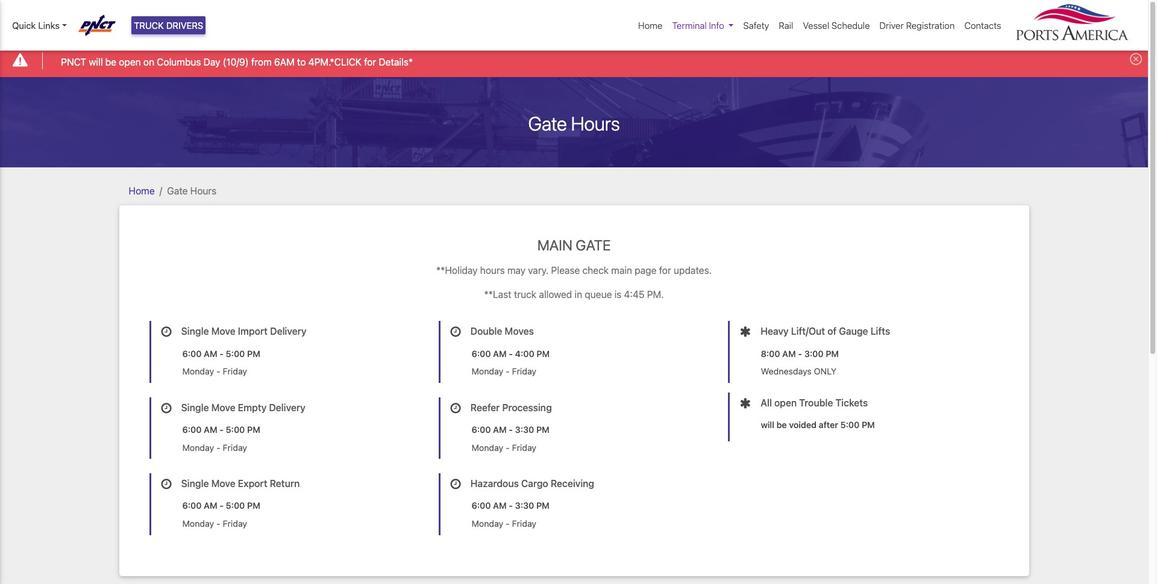 Task type: locate. For each thing, give the bounding box(es) containing it.
page
[[635, 265, 657, 276]]

monday - friday down single move export return
[[182, 519, 247, 529]]

4:00
[[515, 349, 534, 359]]

6:00 for reefer processing
[[472, 425, 491, 435]]

2 3:30 from the top
[[515, 501, 534, 511]]

am for single move empty delivery
[[204, 425, 217, 435]]

safety link
[[739, 14, 774, 37]]

2 vertical spatial gate
[[576, 237, 611, 254]]

monday
[[182, 367, 214, 377], [472, 367, 503, 377], [182, 443, 214, 453], [472, 443, 503, 453], [182, 519, 214, 529], [472, 519, 503, 529]]

move left import
[[211, 326, 236, 337]]

rail link
[[774, 14, 798, 37]]

6:00 am - 5:00 pm down single move import delivery
[[182, 349, 260, 359]]

1 vertical spatial home link
[[129, 185, 155, 196]]

delivery right "empty" at bottom
[[269, 403, 305, 413]]

pm for heavy lift/out of gauge lifts
[[826, 349, 839, 359]]

check
[[583, 265, 609, 276]]

0 horizontal spatial gate
[[167, 185, 188, 196]]

monday - friday down 6:00 am - 4:00 pm at left bottom
[[472, 367, 537, 377]]

6:00 down single move export return
[[182, 501, 202, 511]]

0 vertical spatial home link
[[633, 14, 667, 37]]

be right pnct
[[105, 56, 116, 67]]

1 horizontal spatial be
[[777, 420, 787, 430]]

move for export
[[211, 479, 236, 490]]

-
[[220, 349, 224, 359], [509, 349, 513, 359], [798, 349, 802, 359], [216, 367, 220, 377], [506, 367, 510, 377], [220, 425, 224, 435], [509, 425, 513, 435], [216, 443, 220, 453], [506, 443, 510, 453], [220, 501, 224, 511], [509, 501, 513, 511], [216, 519, 220, 529], [506, 519, 510, 529]]

6:00 down "hazardous"
[[472, 501, 491, 511]]

6:00 for single move empty delivery
[[182, 425, 202, 435]]

monday for reefer processing
[[472, 443, 503, 453]]

0 horizontal spatial gate hours
[[167, 185, 216, 196]]

friday up hazardous cargo receiving
[[512, 443, 537, 453]]

main
[[537, 237, 573, 254]]

5:00 down single move export return
[[226, 501, 245, 511]]

after
[[819, 420, 838, 430]]

friday
[[223, 367, 247, 377], [512, 367, 537, 377], [223, 443, 247, 453], [512, 443, 537, 453], [223, 519, 247, 529], [512, 519, 537, 529]]

6:00 am - 5:00 pm
[[182, 349, 260, 359], [182, 425, 260, 435], [182, 501, 260, 511]]

monday - friday up single move export return
[[182, 443, 247, 453]]

0 vertical spatial home
[[638, 20, 663, 31]]

0 vertical spatial open
[[119, 56, 141, 67]]

allowed
[[539, 290, 572, 300]]

1 horizontal spatial will
[[761, 420, 774, 430]]

quick
[[12, 20, 36, 31]]

6:00 down single move empty delivery
[[182, 425, 202, 435]]

pnct will be open on columbus day (10/9) from 6am to 4pm.*click for details*
[[61, 56, 413, 67]]

move left "empty" at bottom
[[211, 403, 236, 413]]

pm right 4:00
[[537, 349, 550, 359]]

vessel
[[803, 20, 830, 31]]

2 6:00 am - 3:30 pm from the top
[[472, 501, 550, 511]]

main
[[611, 265, 632, 276]]

monday - friday
[[182, 367, 247, 377], [472, 367, 537, 377], [182, 443, 247, 453], [472, 443, 537, 453], [182, 519, 247, 529], [472, 519, 537, 529]]

am for hazardous cargo receiving
[[493, 501, 507, 511]]

0 vertical spatial be
[[105, 56, 116, 67]]

2 6:00 am - 5:00 pm from the top
[[182, 425, 260, 435]]

hours
[[571, 112, 620, 135], [190, 185, 216, 196]]

truck
[[134, 20, 164, 31]]

friday down 4:00
[[512, 367, 537, 377]]

1 horizontal spatial for
[[659, 265, 671, 276]]

home
[[638, 20, 663, 31], [129, 185, 155, 196]]

quick links
[[12, 20, 60, 31]]

3:30 down hazardous cargo receiving
[[515, 501, 534, 511]]

friday for reefer processing
[[512, 443, 537, 453]]

2 horizontal spatial gate
[[576, 237, 611, 254]]

5:00 for single move empty delivery
[[226, 425, 245, 435]]

am down double moves
[[493, 349, 507, 359]]

monday for double moves
[[472, 367, 503, 377]]

6:00 am - 3:30 pm down "hazardous"
[[472, 501, 550, 511]]

friday up single move export return
[[223, 443, 247, 453]]

3:30 for cargo
[[515, 501, 534, 511]]

single left the export
[[181, 479, 209, 490]]

1 single from the top
[[181, 326, 209, 337]]

6:00
[[182, 349, 202, 359], [472, 349, 491, 359], [182, 425, 202, 435], [472, 425, 491, 435], [182, 501, 202, 511], [472, 501, 491, 511]]

0 vertical spatial single
[[181, 326, 209, 337]]

1 vertical spatial 6:00 am - 5:00 pm
[[182, 425, 260, 435]]

6:00 down the double
[[472, 349, 491, 359]]

monday up single move export return
[[182, 443, 214, 453]]

1 6:00 am - 3:30 pm from the top
[[472, 425, 550, 435]]

0 horizontal spatial home link
[[129, 185, 155, 196]]

home link
[[633, 14, 667, 37], [129, 185, 155, 196]]

heavy
[[761, 326, 789, 337]]

for left details*
[[364, 56, 376, 67]]

move for empty
[[211, 403, 236, 413]]

friday down hazardous cargo receiving
[[512, 519, 537, 529]]

6:00 down reefer
[[472, 425, 491, 435]]

monday - friday up single move empty delivery
[[182, 367, 247, 377]]

2 vertical spatial 6:00 am - 5:00 pm
[[182, 501, 260, 511]]

1 vertical spatial delivery
[[269, 403, 305, 413]]

please
[[551, 265, 580, 276]]

0 horizontal spatial be
[[105, 56, 116, 67]]

6:00 am - 4:00 pm
[[472, 349, 550, 359]]

pm right 3:00 on the right bottom of the page
[[826, 349, 839, 359]]

5:00 down single move empty delivery
[[226, 425, 245, 435]]

0 horizontal spatial home
[[129, 185, 155, 196]]

schedule
[[832, 20, 870, 31]]

will right pnct
[[89, 56, 103, 67]]

3 single from the top
[[181, 479, 209, 490]]

5:00 down single move import delivery
[[226, 349, 245, 359]]

single
[[181, 326, 209, 337], [181, 403, 209, 413], [181, 479, 209, 490]]

for inside pnct will be open on columbus day (10/9) from 6am to 4pm.*click for details* link
[[364, 56, 376, 67]]

move left the export
[[211, 479, 236, 490]]

in
[[575, 290, 582, 300]]

am for single move export return
[[204, 501, 217, 511]]

0 vertical spatial for
[[364, 56, 376, 67]]

am down "hazardous"
[[493, 501, 507, 511]]

pm for single move import delivery
[[247, 349, 260, 359]]

links
[[38, 20, 60, 31]]

gate
[[528, 112, 567, 135], [167, 185, 188, 196], [576, 237, 611, 254]]

1 3:30 from the top
[[515, 425, 534, 435]]

1 vertical spatial be
[[777, 420, 787, 430]]

0 vertical spatial 3:30
[[515, 425, 534, 435]]

friday for hazardous cargo receiving
[[512, 519, 537, 529]]

1 vertical spatial single
[[181, 403, 209, 413]]

0 horizontal spatial will
[[89, 56, 103, 67]]

terminal
[[672, 20, 707, 31]]

am
[[204, 349, 217, 359], [493, 349, 507, 359], [783, 349, 796, 359], [204, 425, 217, 435], [493, 425, 507, 435], [204, 501, 217, 511], [493, 501, 507, 511]]

3 move from the top
[[211, 479, 236, 490]]

0 horizontal spatial open
[[119, 56, 141, 67]]

pm down import
[[247, 349, 260, 359]]

pm down cargo
[[536, 501, 550, 511]]

for right page
[[659, 265, 671, 276]]

monday down single move export return
[[182, 519, 214, 529]]

6:00 am - 3:30 pm down reefer processing
[[472, 425, 550, 435]]

monday for single move export return
[[182, 519, 214, 529]]

friday up single move empty delivery
[[223, 367, 247, 377]]

0 vertical spatial move
[[211, 326, 236, 337]]

2 single from the top
[[181, 403, 209, 413]]

monday down 6:00 am - 4:00 pm at left bottom
[[472, 367, 503, 377]]

single left "empty" at bottom
[[181, 403, 209, 413]]

6:00 am - 3:30 pm
[[472, 425, 550, 435], [472, 501, 550, 511]]

monday - friday for single move export return
[[182, 519, 247, 529]]

pm down "empty" at bottom
[[247, 425, 260, 435]]

pm down the export
[[247, 501, 260, 511]]

2 vertical spatial move
[[211, 479, 236, 490]]

0 horizontal spatial for
[[364, 56, 376, 67]]

heavy lift/out of gauge lifts
[[761, 326, 890, 337]]

am down single move import delivery
[[204, 349, 217, 359]]

only
[[814, 367, 837, 377]]

6:00 am - 5:00 pm for import
[[182, 349, 260, 359]]

am down single move export return
[[204, 501, 217, 511]]

3:30 for processing
[[515, 425, 534, 435]]

1 vertical spatial 6:00 am - 3:30 pm
[[472, 501, 550, 511]]

0 vertical spatial gate hours
[[528, 112, 620, 135]]

pm down processing
[[536, 425, 550, 435]]

close image
[[1130, 53, 1142, 65]]

6:00 am - 5:00 pm down single move empty delivery
[[182, 425, 260, 435]]

3:30 down processing
[[515, 425, 534, 435]]

monday down "hazardous"
[[472, 519, 503, 529]]

monday - friday for single move empty delivery
[[182, 443, 247, 453]]

am up wednesdays
[[783, 349, 796, 359]]

1 vertical spatial 3:30
[[515, 501, 534, 511]]

be left voided
[[777, 420, 787, 430]]

monday - friday for reefer processing
[[472, 443, 537, 453]]

will inside alert
[[89, 56, 103, 67]]

monday - friday down "hazardous"
[[472, 519, 537, 529]]

double moves
[[471, 326, 534, 337]]

safety
[[743, 20, 769, 31]]

1 move from the top
[[211, 326, 236, 337]]

2 vertical spatial single
[[181, 479, 209, 490]]

rail
[[779, 20, 793, 31]]

driver registration link
[[875, 14, 960, 37]]

lifts
[[871, 326, 890, 337]]

1 horizontal spatial gate
[[528, 112, 567, 135]]

1 horizontal spatial home link
[[633, 14, 667, 37]]

will
[[89, 56, 103, 67], [761, 420, 774, 430]]

single left import
[[181, 326, 209, 337]]

open left on
[[119, 56, 141, 67]]

6am
[[274, 56, 295, 67]]

2 move from the top
[[211, 403, 236, 413]]

monday - friday up "hazardous"
[[472, 443, 537, 453]]

3 6:00 am - 5:00 pm from the top
[[182, 501, 260, 511]]

am down reefer processing
[[493, 425, 507, 435]]

gate hours
[[528, 112, 620, 135], [167, 185, 216, 196]]

1 6:00 am - 5:00 pm from the top
[[182, 349, 260, 359]]

1 horizontal spatial open
[[775, 398, 797, 409]]

3:30
[[515, 425, 534, 435], [515, 501, 534, 511]]

am down single move empty delivery
[[204, 425, 217, 435]]

will down all
[[761, 420, 774, 430]]

gauge
[[839, 326, 868, 337]]

1 vertical spatial gate
[[167, 185, 188, 196]]

friday for single move empty delivery
[[223, 443, 247, 453]]

5:00 right after
[[841, 420, 860, 430]]

contacts link
[[960, 14, 1006, 37]]

single for single move export return
[[181, 479, 209, 490]]

friday down single move export return
[[223, 519, 247, 529]]

0 vertical spatial hours
[[571, 112, 620, 135]]

delivery
[[270, 326, 307, 337], [269, 403, 305, 413]]

6:00 down single move import delivery
[[182, 349, 202, 359]]

monday up single move empty delivery
[[182, 367, 214, 377]]

0 vertical spatial 6:00 am - 5:00 pm
[[182, 349, 260, 359]]

terminal info link
[[667, 14, 739, 37]]

1 vertical spatial home
[[129, 185, 155, 196]]

pm
[[247, 349, 260, 359], [537, 349, 550, 359], [826, 349, 839, 359], [862, 420, 875, 430], [247, 425, 260, 435], [536, 425, 550, 435], [247, 501, 260, 511], [536, 501, 550, 511]]

0 vertical spatial 6:00 am - 3:30 pm
[[472, 425, 550, 435]]

for
[[364, 56, 376, 67], [659, 265, 671, 276]]

1 vertical spatial move
[[211, 403, 236, 413]]

monday up "hazardous"
[[472, 443, 503, 453]]

delivery right import
[[270, 326, 307, 337]]

1 vertical spatial hours
[[190, 185, 216, 196]]

**last
[[484, 290, 512, 300]]

0 vertical spatial will
[[89, 56, 103, 67]]

6:00 am - 5:00 pm down single move export return
[[182, 501, 260, 511]]

to
[[297, 56, 306, 67]]

0 vertical spatial delivery
[[270, 326, 307, 337]]

wednesdays
[[761, 367, 812, 377]]

info
[[709, 20, 724, 31]]

move for import
[[211, 326, 236, 337]]

reefer processing
[[471, 403, 552, 413]]

open right all
[[775, 398, 797, 409]]



Task type: describe. For each thing, give the bounding box(es) containing it.
hazardous
[[471, 479, 519, 490]]

1 vertical spatial will
[[761, 420, 774, 430]]

driver
[[880, 20, 904, 31]]

delivery for single move empty delivery
[[269, 403, 305, 413]]

vessel schedule
[[803, 20, 870, 31]]

1 horizontal spatial gate hours
[[528, 112, 620, 135]]

will be voided after 5:00 pm
[[761, 420, 875, 430]]

monday for single move import delivery
[[182, 367, 214, 377]]

monday for hazardous cargo receiving
[[472, 519, 503, 529]]

trouble
[[799, 398, 833, 409]]

6:00 for single move import delivery
[[182, 349, 202, 359]]

cargo
[[521, 479, 548, 490]]

single for single move import delivery
[[181, 326, 209, 337]]

am for double moves
[[493, 349, 507, 359]]

pm for single move empty delivery
[[247, 425, 260, 435]]

from
[[251, 56, 272, 67]]

wednesdays only
[[761, 367, 837, 377]]

**last truck allowed in queue is 4:45 pm.
[[484, 290, 664, 300]]

hours
[[480, 265, 505, 276]]

double
[[471, 326, 502, 337]]

pnct
[[61, 56, 86, 67]]

vessel schedule link
[[798, 14, 875, 37]]

4pm.*click
[[308, 56, 362, 67]]

friday for single move export return
[[223, 519, 247, 529]]

pnct will be open on columbus day (10/9) from 6am to 4pm.*click for details* alert
[[0, 44, 1148, 77]]

6:00 for hazardous cargo receiving
[[472, 501, 491, 511]]

pm for reefer processing
[[536, 425, 550, 435]]

0 horizontal spatial hours
[[190, 185, 216, 196]]

export
[[238, 479, 267, 490]]

hazardous cargo receiving
[[471, 479, 594, 490]]

columbus
[[157, 56, 201, 67]]

am for heavy lift/out of gauge lifts
[[783, 349, 796, 359]]

queue
[[585, 290, 612, 300]]

be inside alert
[[105, 56, 116, 67]]

may
[[507, 265, 526, 276]]

5:00 for single move import delivery
[[226, 349, 245, 359]]

monday - friday for double moves
[[472, 367, 537, 377]]

drivers
[[166, 20, 203, 31]]

single move import delivery
[[181, 326, 307, 337]]

**holiday hours may vary. please check main page for updates.
[[436, 265, 712, 276]]

all open trouble tickets
[[761, 398, 868, 409]]

am for reefer processing
[[493, 425, 507, 435]]

truck
[[514, 290, 537, 300]]

1 vertical spatial open
[[775, 398, 797, 409]]

registration
[[906, 20, 955, 31]]

monday - friday for hazardous cargo receiving
[[472, 519, 537, 529]]

friday for single move import delivery
[[223, 367, 247, 377]]

is
[[615, 290, 622, 300]]

all
[[761, 398, 772, 409]]

reefer
[[471, 403, 500, 413]]

1 vertical spatial for
[[659, 265, 671, 276]]

delivery for single move import delivery
[[270, 326, 307, 337]]

voided
[[789, 420, 817, 430]]

(10/9)
[[223, 56, 249, 67]]

updates.
[[674, 265, 712, 276]]

pm for double moves
[[537, 349, 550, 359]]

1 horizontal spatial home
[[638, 20, 663, 31]]

pm down tickets
[[862, 420, 875, 430]]

6:00 am - 3:30 pm for cargo
[[472, 501, 550, 511]]

am for single move import delivery
[[204, 349, 217, 359]]

pnct will be open on columbus day (10/9) from 6am to 4pm.*click for details* link
[[61, 55, 413, 69]]

details*
[[379, 56, 413, 67]]

6:00 am - 3:30 pm for processing
[[472, 425, 550, 435]]

tickets
[[836, 398, 868, 409]]

6:00 am - 5:00 pm for export
[[182, 501, 260, 511]]

moves
[[505, 326, 534, 337]]

6:00 for single move export return
[[182, 501, 202, 511]]

truck drivers
[[134, 20, 203, 31]]

pm for hazardous cargo receiving
[[536, 501, 550, 511]]

terminal info
[[672, 20, 724, 31]]

receiving
[[551, 479, 594, 490]]

of
[[828, 326, 837, 337]]

3:00
[[805, 349, 824, 359]]

open inside alert
[[119, 56, 141, 67]]

quick links link
[[12, 19, 67, 32]]

main gate
[[537, 237, 611, 254]]

on
[[143, 56, 154, 67]]

monday - friday for single move import delivery
[[182, 367, 247, 377]]

single move export return
[[181, 479, 300, 490]]

pm.
[[647, 290, 664, 300]]

4:45
[[624, 290, 645, 300]]

monday for single move empty delivery
[[182, 443, 214, 453]]

truck drivers link
[[131, 16, 206, 35]]

6:00 am - 5:00 pm for empty
[[182, 425, 260, 435]]

5:00 for single move export return
[[226, 501, 245, 511]]

1 horizontal spatial hours
[[571, 112, 620, 135]]

friday for double moves
[[512, 367, 537, 377]]

return
[[270, 479, 300, 490]]

**holiday
[[436, 265, 478, 276]]

empty
[[238, 403, 267, 413]]

contacts
[[965, 20, 1002, 31]]

pm for single move export return
[[247, 501, 260, 511]]

single move empty delivery
[[181, 403, 305, 413]]

8:00 am - 3:00 pm
[[761, 349, 839, 359]]

driver registration
[[880, 20, 955, 31]]

6:00 for double moves
[[472, 349, 491, 359]]

0 vertical spatial gate
[[528, 112, 567, 135]]

single for single move empty delivery
[[181, 403, 209, 413]]

lift/out
[[791, 326, 825, 337]]

day
[[204, 56, 220, 67]]

vary.
[[528, 265, 549, 276]]

8:00
[[761, 349, 780, 359]]

processing
[[502, 403, 552, 413]]

1 vertical spatial gate hours
[[167, 185, 216, 196]]

import
[[238, 326, 268, 337]]



Task type: vqa. For each thing, say whether or not it's contained in the screenshot.
Single Move Export Return Single
yes



